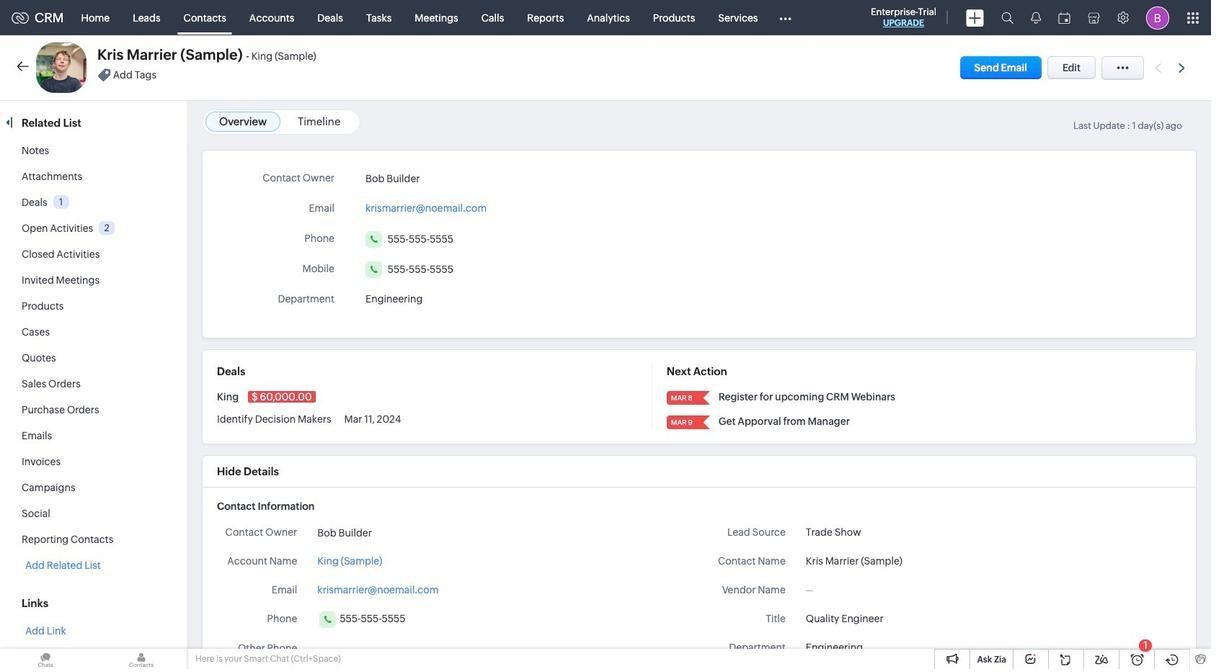 Task type: locate. For each thing, give the bounding box(es) containing it.
profile image
[[1147, 6, 1170, 29]]

create menu image
[[966, 9, 984, 26]]

previous record image
[[1155, 63, 1162, 72]]

Other Modules field
[[770, 6, 801, 29]]

logo image
[[12, 12, 29, 23]]

next record image
[[1179, 63, 1188, 72]]



Task type: describe. For each thing, give the bounding box(es) containing it.
search element
[[993, 0, 1023, 35]]

chats image
[[0, 650, 91, 670]]

calendar image
[[1059, 12, 1071, 23]]

create menu element
[[958, 0, 993, 35]]

signals image
[[1031, 12, 1041, 24]]

signals element
[[1023, 0, 1050, 35]]

search image
[[1002, 12, 1014, 24]]

profile element
[[1138, 0, 1178, 35]]

contacts image
[[96, 650, 187, 670]]



